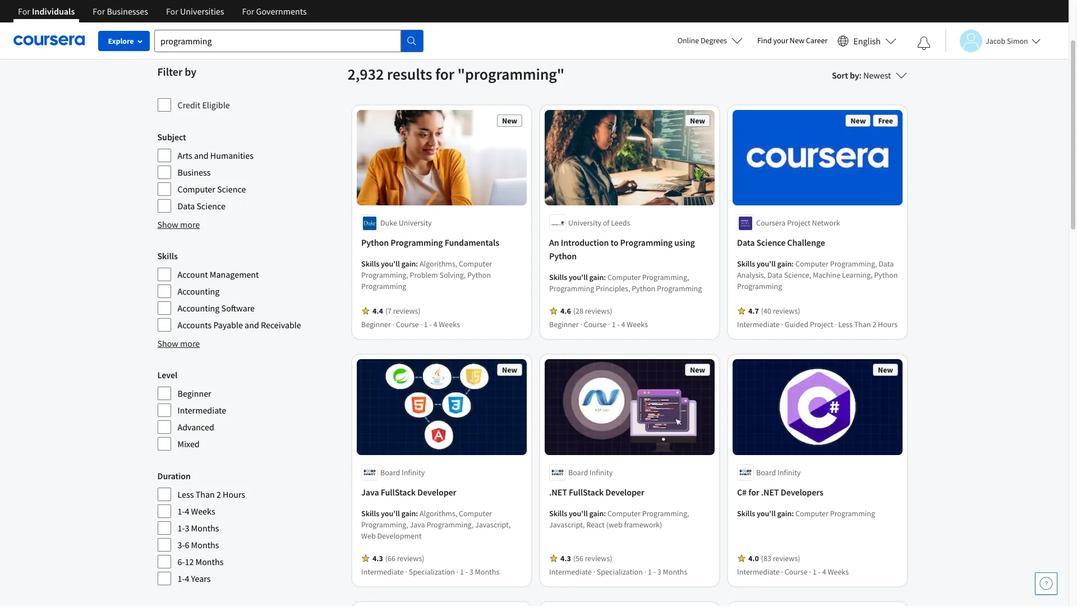Task type: vqa. For each thing, say whether or not it's contained in the screenshot.
less within the duration 'group'
yes



Task type: locate. For each thing, give the bounding box(es) containing it.
for
[[436, 64, 455, 84], [749, 487, 760, 498]]

- for c# for .net developers
[[818, 567, 821, 577]]

for right c#
[[749, 487, 760, 498]]

2 horizontal spatial beginner
[[549, 320, 579, 330]]

1-
[[178, 506, 185, 517], [178, 523, 185, 534], [178, 573, 185, 584]]

reviews) up 'guided'
[[773, 306, 800, 316]]

4.3
[[372, 553, 383, 563], [560, 553, 571, 563]]

programming
[[390, 237, 443, 248], [620, 237, 673, 248], [361, 281, 406, 292], [737, 281, 782, 292], [549, 284, 594, 294], [657, 284, 702, 294], [830, 508, 875, 519]]

beginner down 4.6
[[549, 320, 579, 330]]

programming right the to
[[620, 237, 673, 248]]

gain for an
[[589, 272, 604, 283]]

c#
[[737, 487, 747, 498]]

0 vertical spatial show
[[157, 219, 178, 230]]

infinity
[[402, 467, 425, 478], [590, 467, 613, 478], [778, 467, 801, 478]]

0 horizontal spatial .net
[[549, 487, 567, 498]]

2 accounting from the top
[[178, 303, 220, 314]]

less
[[839, 320, 853, 330], [178, 489, 194, 500]]

1 horizontal spatial intermediate · specialization · 1 - 3 months
[[549, 567, 687, 577]]

course down 4.6 (28 reviews)
[[584, 320, 607, 330]]

0 horizontal spatial 4.3
[[372, 553, 383, 563]]

skills down c#
[[737, 508, 755, 519]]

0 horizontal spatial than
[[196, 489, 215, 500]]

1 vertical spatial than
[[196, 489, 215, 500]]

reviews) for c#
[[773, 553, 800, 563]]

: left newest
[[860, 70, 862, 81]]

- for java fullstack developer
[[465, 567, 468, 577]]

2 horizontal spatial 3
[[657, 567, 661, 577]]

: up react
[[604, 508, 606, 519]]

0 horizontal spatial javascript,
[[475, 520, 511, 530]]

2 intermediate · specialization · 1 - 3 months from the left
[[549, 567, 687, 577]]

1 vertical spatial show more
[[157, 338, 200, 349]]

1 for c# for .net developers
[[813, 567, 817, 577]]

you'll
[[381, 259, 400, 269], [757, 259, 776, 269], [569, 272, 588, 283], [381, 508, 400, 519], [569, 508, 588, 519], [757, 508, 776, 519]]

intermediate inside level group
[[178, 405, 226, 416]]

developer inside '.net fullstack developer' link
[[606, 487, 644, 498]]

months for 6-12 months
[[196, 556, 224, 567]]

university up introduction on the right top of the page
[[568, 218, 601, 228]]

computer programming, programming principles, python programming
[[549, 272, 702, 294]]

for for individuals
[[18, 6, 30, 17]]

board up java fullstack developer
[[380, 467, 400, 478]]

programming, down the java fullstack developer "link"
[[427, 520, 474, 530]]

1 horizontal spatial developer
[[606, 487, 644, 498]]

0 vertical spatial less
[[839, 320, 853, 330]]

2 show more button from the top
[[157, 337, 200, 350]]

:
[[860, 70, 862, 81], [416, 259, 418, 269], [792, 259, 794, 269], [604, 272, 606, 283], [416, 508, 418, 519], [604, 508, 606, 519], [792, 508, 794, 519]]

4.3 left the (56
[[560, 553, 571, 563]]

2 1- from the top
[[178, 523, 185, 534]]

1 board from the left
[[380, 467, 400, 478]]

hours inside duration group
[[223, 489, 245, 500]]

reviews) right (28
[[585, 306, 612, 316]]

What do you want to learn? text field
[[154, 29, 401, 52]]

3 for .net fullstack developer
[[657, 567, 661, 577]]

hours
[[878, 320, 898, 330], [223, 489, 245, 500]]

you'll for data
[[757, 259, 776, 269]]

computer
[[178, 184, 215, 195], [459, 259, 492, 269], [796, 259, 829, 269], [608, 272, 641, 283], [459, 508, 492, 519], [608, 508, 641, 519], [796, 508, 829, 519]]

python inside the an introduction to programming using python
[[549, 251, 577, 262]]

computer inside computer programming, data analysis, data science, machine learning, python programming
[[796, 259, 829, 269]]

4.3 for java
[[372, 553, 383, 563]]

computer up the principles,
[[608, 272, 641, 283]]

1 horizontal spatial 3
[[469, 567, 473, 577]]

0 vertical spatial for
[[436, 64, 455, 84]]

1 horizontal spatial specialization
[[597, 567, 643, 577]]

: for java fullstack developer
[[416, 508, 418, 519]]

1 1- from the top
[[178, 506, 185, 517]]

board infinity for java
[[380, 467, 425, 478]]

board infinity for .net
[[568, 467, 613, 478]]

more down accounts
[[180, 338, 200, 349]]

3 infinity from the left
[[778, 467, 801, 478]]

board infinity for c#
[[756, 467, 801, 478]]

reviews) right the (56
[[585, 553, 612, 563]]

eligible
[[202, 99, 230, 111]]

1 javascript, from the left
[[475, 520, 511, 530]]

1 vertical spatial 1-
[[178, 523, 185, 534]]

less up the 1-4 weeks
[[178, 489, 194, 500]]

reviews) right (7
[[393, 306, 420, 316]]

online degrees
[[678, 35, 727, 45]]

for left the governments
[[242, 6, 255, 17]]

fullstack up development in the bottom left of the page
[[381, 487, 416, 498]]

and
[[194, 150, 209, 161], [245, 319, 259, 331]]

2 vertical spatial 1-
[[178, 573, 185, 584]]

you'll up analysis,
[[757, 259, 776, 269]]

1 intermediate · specialization · 1 - 3 months from the left
[[361, 567, 499, 577]]

infinity for java
[[402, 467, 425, 478]]

1 horizontal spatial beginner
[[361, 320, 391, 330]]

reviews)
[[393, 306, 420, 316], [585, 306, 612, 316], [773, 306, 800, 316], [397, 553, 424, 563], [585, 553, 612, 563], [773, 553, 800, 563]]

duration
[[157, 470, 191, 482]]

0 horizontal spatial 3
[[185, 523, 189, 534]]

4 for from the left
[[242, 6, 255, 17]]

problem
[[410, 270, 438, 280]]

more for accounts
[[180, 338, 200, 349]]

1 horizontal spatial javascript,
[[549, 520, 585, 530]]

skills you'll gain : for python
[[361, 259, 420, 269]]

1 vertical spatial show more button
[[157, 337, 200, 350]]

programming inside the an introduction to programming using python
[[620, 237, 673, 248]]

6
[[185, 539, 189, 551]]

2 vertical spatial science
[[757, 237, 786, 248]]

1 developer from the left
[[417, 487, 456, 498]]

1 show from the top
[[157, 219, 178, 230]]

1 vertical spatial java
[[410, 520, 425, 530]]

find your new career link
[[752, 34, 834, 48]]

programming, down using
[[642, 272, 689, 283]]

1 horizontal spatial 2
[[873, 320, 877, 330]]

2 horizontal spatial board infinity
[[756, 467, 801, 478]]

1 horizontal spatial infinity
[[590, 467, 613, 478]]

java inside "link"
[[361, 487, 379, 498]]

programming up (7
[[361, 281, 406, 292]]

arts and humanities
[[178, 150, 254, 161]]

your
[[774, 35, 789, 45]]

0 horizontal spatial course
[[396, 320, 419, 330]]

algorithms, inside the algorithms, computer programming, problem solving, python programming
[[420, 259, 457, 269]]

programming inside the algorithms, computer programming, problem solving, python programming
[[361, 281, 406, 292]]

0 horizontal spatial by
[[185, 65, 196, 79]]

developer for java fullstack developer
[[417, 487, 456, 498]]

1- for 1-3 months
[[178, 523, 185, 534]]

intermediate for c#
[[737, 567, 780, 577]]

intermediate down (66
[[361, 567, 404, 577]]

- for python programming fundamentals
[[429, 320, 432, 330]]

beginner for python programming fundamentals
[[361, 320, 391, 330]]

data science challenge
[[737, 237, 825, 248]]

0 vertical spatial more
[[180, 219, 200, 230]]

developer up 'algorithms, computer programming, java programming, javascript, web development'
[[417, 487, 456, 498]]

new for .net fullstack developer
[[690, 365, 705, 375]]

beginner · course · 1 - 4 weeks down 4.6 (28 reviews)
[[549, 320, 648, 330]]

intermediate down 4.7
[[737, 320, 780, 330]]

1 vertical spatial 2
[[217, 489, 221, 500]]

0 vertical spatial than
[[854, 320, 871, 330]]

project right 'guided'
[[810, 320, 834, 330]]

2 down learning,
[[873, 320, 877, 330]]

3 1- from the top
[[178, 573, 185, 584]]

computer up science,
[[796, 259, 829, 269]]

beginner down 4.4
[[361, 320, 391, 330]]

help center image
[[1040, 577, 1054, 590]]

2 developer from the left
[[606, 487, 644, 498]]

board infinity up java fullstack developer
[[380, 467, 425, 478]]

python
[[361, 237, 389, 248], [549, 251, 577, 262], [467, 270, 491, 280], [874, 270, 898, 280], [632, 284, 655, 294]]

1 specialization from the left
[[409, 567, 455, 577]]

fullstack
[[381, 487, 416, 498], [569, 487, 604, 498]]

computer inside subject group
[[178, 184, 215, 195]]

2 show more from the top
[[157, 338, 200, 349]]

2 show from the top
[[157, 338, 178, 349]]

gain up the principles,
[[589, 272, 604, 283]]

3 board infinity from the left
[[756, 467, 801, 478]]

python inside computer programming, data analysis, data science, machine learning, python programming
[[874, 270, 898, 280]]

developer for .net fullstack developer
[[606, 487, 644, 498]]

1 show more from the top
[[157, 219, 200, 230]]

3
[[185, 523, 189, 534], [469, 567, 473, 577], [657, 567, 661, 577]]

introduction
[[561, 237, 609, 248]]

framework)
[[624, 520, 662, 530]]

you'll for python
[[381, 259, 400, 269]]

2 4.3 from the left
[[560, 553, 571, 563]]

duke university
[[380, 218, 432, 228]]

skills up 4.6
[[549, 272, 567, 283]]

intermediate down 4.0
[[737, 567, 780, 577]]

1 vertical spatial for
[[749, 487, 760, 498]]

show notifications image
[[918, 36, 931, 50]]

english
[[854, 35, 881, 46]]

1 vertical spatial hours
[[223, 489, 245, 500]]

algorithms, inside 'algorithms, computer programming, java programming, javascript, web development'
[[420, 508, 457, 519]]

0 vertical spatial show more
[[157, 219, 200, 230]]

1 algorithms, from the top
[[420, 259, 457, 269]]

python right learning,
[[874, 270, 898, 280]]

1 vertical spatial more
[[180, 338, 200, 349]]

0 vertical spatial show more button
[[157, 218, 200, 231]]

skills you'll gain :
[[361, 259, 420, 269], [737, 259, 796, 269], [549, 272, 608, 283], [361, 508, 420, 519], [549, 508, 608, 519]]

accounting
[[178, 286, 220, 297], [178, 303, 220, 314]]

1 horizontal spatial for
[[749, 487, 760, 498]]

computer down the java fullstack developer "link"
[[459, 508, 492, 519]]

accounting for accounting
[[178, 286, 220, 297]]

reviews) right (66
[[397, 553, 424, 563]]

2 for from the left
[[93, 6, 105, 17]]

results
[[387, 64, 432, 84]]

1 horizontal spatial beginner · course · 1 - 4 weeks
[[549, 320, 648, 330]]

programming inside computer programming, data analysis, data science, machine learning, python programming
[[737, 281, 782, 292]]

0 horizontal spatial and
[[194, 150, 209, 161]]

1 vertical spatial less
[[178, 489, 194, 500]]

by right filter
[[185, 65, 196, 79]]

by right sort
[[850, 70, 860, 81]]

gain down c# for .net developers
[[777, 508, 792, 519]]

more for data
[[180, 219, 200, 230]]

0 horizontal spatial intermediate · specialization · 1 - 3 months
[[361, 567, 499, 577]]

skills up 4.4
[[361, 259, 379, 269]]

1- up 3-
[[178, 523, 185, 534]]

1 horizontal spatial 4.3
[[560, 553, 571, 563]]

3-6 months
[[178, 539, 219, 551]]

2 horizontal spatial infinity
[[778, 467, 801, 478]]

0 horizontal spatial fullstack
[[381, 487, 416, 498]]

skills up web
[[361, 508, 379, 519]]

0 horizontal spatial java
[[361, 487, 379, 498]]

: up problem
[[416, 259, 418, 269]]

javascript, inside computer programming, javascript, react (web framework)
[[549, 520, 585, 530]]

python right the principles,
[[632, 284, 655, 294]]

you'll up react
[[569, 508, 588, 519]]

: for python programming fundamentals
[[416, 259, 418, 269]]

2
[[873, 320, 877, 330], [217, 489, 221, 500]]

show more down accounts
[[157, 338, 200, 349]]

1 horizontal spatial than
[[854, 320, 871, 330]]

4.6 (28 reviews)
[[560, 306, 612, 316]]

2 board from the left
[[568, 467, 588, 478]]

1 infinity from the left
[[402, 467, 425, 478]]

0 horizontal spatial board infinity
[[380, 467, 425, 478]]

specialization down 4.3 (66 reviews)
[[409, 567, 455, 577]]

4 for python
[[433, 320, 437, 330]]

1 horizontal spatial hours
[[878, 320, 898, 330]]

(web
[[606, 520, 623, 530]]

1 for from the left
[[18, 6, 30, 17]]

science
[[217, 184, 246, 195], [197, 200, 226, 212], [757, 237, 786, 248]]

4.3 for .net
[[560, 553, 571, 563]]

(28
[[573, 306, 583, 316]]

0 vertical spatial and
[[194, 150, 209, 161]]

3 for java fullstack developer
[[469, 567, 473, 577]]

skills up account
[[157, 250, 178, 262]]

4 for an
[[621, 320, 625, 330]]

beginner · course · 1 - 4 weeks for introduction
[[549, 320, 648, 330]]

0 vertical spatial hours
[[878, 320, 898, 330]]

board infinity up c# for .net developers
[[756, 467, 801, 478]]

course for for
[[785, 567, 808, 577]]

1 horizontal spatial course
[[584, 320, 607, 330]]

beginner · course · 1 - 4 weeks
[[361, 320, 460, 330], [549, 320, 648, 330]]

programming down analysis,
[[737, 281, 782, 292]]

1 horizontal spatial .net
[[761, 487, 779, 498]]

0 vertical spatial science
[[217, 184, 246, 195]]

show more button for data
[[157, 218, 200, 231]]

1 horizontal spatial fullstack
[[569, 487, 604, 498]]

python down an
[[549, 251, 577, 262]]

you'll up (28
[[569, 272, 588, 283]]

1 horizontal spatial and
[[245, 319, 259, 331]]

you'll down duke
[[381, 259, 400, 269]]

0 horizontal spatial beginner
[[178, 388, 211, 399]]

2 infinity from the left
[[590, 467, 613, 478]]

data
[[178, 200, 195, 212], [737, 237, 755, 248], [879, 259, 894, 269], [768, 270, 783, 280]]

for right 'results'
[[436, 64, 455, 84]]

show more for accounts payable and receivable
[[157, 338, 200, 349]]

0 vertical spatial 2
[[873, 320, 877, 330]]

0 horizontal spatial less
[[178, 489, 194, 500]]

coursera image
[[13, 32, 85, 50]]

for
[[18, 6, 30, 17], [93, 6, 105, 17], [166, 6, 178, 17], [242, 6, 255, 17]]

1 fullstack from the left
[[381, 487, 416, 498]]

board
[[380, 467, 400, 478], [568, 467, 588, 478], [756, 467, 776, 478]]

intermediate · specialization · 1 - 3 months
[[361, 567, 499, 577], [549, 567, 687, 577]]

mixed
[[178, 438, 200, 450]]

1 horizontal spatial board
[[568, 467, 588, 478]]

computer down 'c# for .net developers' link
[[796, 508, 829, 519]]

data science
[[178, 200, 226, 212]]

4.7
[[749, 306, 759, 316]]

0 horizontal spatial specialization
[[409, 567, 455, 577]]

1 horizontal spatial university
[[568, 218, 601, 228]]

credit eligible
[[178, 99, 230, 111]]

intermediate for java
[[361, 567, 404, 577]]

0 horizontal spatial board
[[380, 467, 400, 478]]

2 fullstack from the left
[[569, 487, 604, 498]]

2 beginner · course · 1 - 4 weeks from the left
[[549, 320, 648, 330]]

less right 'guided'
[[839, 320, 853, 330]]

0 vertical spatial java
[[361, 487, 379, 498]]

3 for from the left
[[166, 6, 178, 17]]

: up the principles,
[[604, 272, 606, 283]]

0 horizontal spatial hours
[[223, 489, 245, 500]]

intermediate · specialization · 1 - 3 months down 4.3 (56 reviews)
[[549, 567, 687, 577]]

1 4.3 from the left
[[372, 553, 383, 563]]

for left universities
[[166, 6, 178, 17]]

java fullstack developer
[[361, 487, 456, 498]]

for for governments
[[242, 6, 255, 17]]

1 vertical spatial science
[[197, 200, 226, 212]]

science inside data science challenge link
[[757, 237, 786, 248]]

12
[[185, 556, 194, 567]]

1 accounting from the top
[[178, 286, 220, 297]]

1- down 6-
[[178, 573, 185, 584]]

1 horizontal spatial java
[[410, 520, 425, 530]]

computer science
[[178, 184, 246, 195]]

1 horizontal spatial board infinity
[[568, 467, 613, 478]]

than down learning,
[[854, 320, 871, 330]]

4.3 left (66
[[372, 553, 383, 563]]

1-4 weeks
[[178, 506, 215, 517]]

2 more from the top
[[180, 338, 200, 349]]

board infinity up '.net fullstack developer' in the bottom right of the page
[[568, 467, 613, 478]]

infinity up java fullstack developer
[[402, 467, 425, 478]]

new for an introduction to programming using python
[[690, 116, 705, 126]]

developer inside the java fullstack developer "link"
[[417, 487, 456, 498]]

beginner for an introduction to programming using python
[[549, 320, 579, 330]]

java up web
[[361, 487, 379, 498]]

1 vertical spatial and
[[245, 319, 259, 331]]

·
[[392, 320, 394, 330], [420, 320, 422, 330], [580, 320, 582, 330], [608, 320, 610, 330], [781, 320, 783, 330], [835, 320, 837, 330], [405, 567, 407, 577], [456, 567, 458, 577], [593, 567, 595, 577], [644, 567, 646, 577], [781, 567, 783, 577], [809, 567, 811, 577]]

learning,
[[842, 270, 873, 280]]

subject group
[[157, 130, 341, 213]]

: down developers on the bottom right
[[792, 508, 794, 519]]

0 horizontal spatial university
[[399, 218, 432, 228]]

accounting for accounting software
[[178, 303, 220, 314]]

board for c#
[[756, 467, 776, 478]]

2 algorithms, from the top
[[420, 508, 457, 519]]

1 vertical spatial show
[[157, 338, 178, 349]]

gain up problem
[[401, 259, 416, 269]]

by
[[185, 65, 196, 79], [850, 70, 860, 81]]

science down computer science
[[197, 200, 226, 212]]

java up development in the bottom left of the page
[[410, 520, 425, 530]]

.net fullstack developer
[[549, 487, 644, 498]]

1 beginner · course · 1 - 4 weeks from the left
[[361, 320, 460, 330]]

intermediate · specialization · 1 - 3 months down 4.3 (66 reviews)
[[361, 567, 499, 577]]

2 up 1-3 months
[[217, 489, 221, 500]]

board up c# for .net developers
[[756, 467, 776, 478]]

3 board from the left
[[756, 467, 776, 478]]

programming, up (7
[[361, 270, 408, 280]]

1 show more button from the top
[[157, 218, 200, 231]]

algorithms, down the java fullstack developer "link"
[[420, 508, 457, 519]]

0 horizontal spatial infinity
[[402, 467, 425, 478]]

computer down the "fundamentals"
[[459, 259, 492, 269]]

data inside data science challenge link
[[737, 237, 755, 248]]

university up python programming fundamentals
[[399, 218, 432, 228]]

2 horizontal spatial course
[[785, 567, 808, 577]]

1 horizontal spatial by
[[850, 70, 860, 81]]

show more down the data science
[[157, 219, 200, 230]]

0 horizontal spatial 2
[[217, 489, 221, 500]]

0 vertical spatial accounting
[[178, 286, 220, 297]]

0 horizontal spatial beginner · course · 1 - 4 weeks
[[361, 320, 460, 330]]

banner navigation
[[9, 0, 316, 31]]

than
[[854, 320, 871, 330], [196, 489, 215, 500]]

principles,
[[596, 284, 630, 294]]

0 horizontal spatial developer
[[417, 487, 456, 498]]

you'll for java
[[381, 508, 400, 519]]

1- for 1-4 years
[[178, 573, 185, 584]]

4.0 (83 reviews)
[[749, 553, 800, 563]]

2 javascript, from the left
[[549, 520, 585, 530]]

skills for an introduction to programming using python
[[549, 272, 567, 283]]

fullstack inside "link"
[[381, 487, 416, 498]]

project
[[787, 218, 811, 228], [810, 320, 834, 330]]

course down 4.4 (7 reviews)
[[396, 320, 419, 330]]

gain up react
[[589, 508, 604, 519]]

6-
[[178, 556, 185, 567]]

intermediate up advanced
[[178, 405, 226, 416]]

1 vertical spatial algorithms,
[[420, 508, 457, 519]]

1
[[424, 320, 428, 330], [612, 320, 616, 330], [460, 567, 464, 577], [648, 567, 652, 577], [813, 567, 817, 577]]

intermediate · guided project · less than 2 hours
[[737, 320, 898, 330]]

skills you'll gain : up problem
[[361, 259, 420, 269]]

2 board infinity from the left
[[568, 467, 613, 478]]

2,932
[[348, 64, 384, 84]]

show down the data science
[[157, 219, 178, 230]]

weeks for an introduction to programming using python
[[627, 320, 648, 330]]

python down duke
[[361, 237, 389, 248]]

software
[[221, 303, 255, 314]]

1 more from the top
[[180, 219, 200, 230]]

(66
[[385, 553, 395, 563]]

2 specialization from the left
[[597, 567, 643, 577]]

computer inside 'algorithms, computer programming, java programming, javascript, web development'
[[459, 508, 492, 519]]

None search field
[[154, 29, 424, 52]]

2 horizontal spatial board
[[756, 467, 776, 478]]

science down coursera
[[757, 237, 786, 248]]

skills for python programming fundamentals
[[361, 259, 379, 269]]

gain down java fullstack developer
[[401, 508, 416, 519]]

than inside duration group
[[196, 489, 215, 500]]

for left the businesses
[[93, 6, 105, 17]]

beginner inside level group
[[178, 388, 211, 399]]

programming, up framework)
[[642, 508, 689, 519]]

1 vertical spatial accounting
[[178, 303, 220, 314]]

skills down '.net fullstack developer' in the bottom right of the page
[[549, 508, 567, 519]]

"programming"
[[458, 64, 565, 84]]

board for java
[[380, 467, 400, 478]]

specialization
[[409, 567, 455, 577], [597, 567, 643, 577]]

4.4 (7 reviews)
[[372, 306, 420, 316]]

python inside the algorithms, computer programming, problem solving, python programming
[[467, 270, 491, 280]]

0 vertical spatial algorithms,
[[420, 259, 457, 269]]

find your new career
[[758, 35, 828, 45]]

duration group
[[157, 469, 341, 586]]

reviews) for .net
[[585, 553, 612, 563]]

you'll up development in the bottom left of the page
[[381, 508, 400, 519]]

python right solving,
[[467, 270, 491, 280]]

.net fullstack developer link
[[549, 485, 710, 499]]

data inside subject group
[[178, 200, 195, 212]]

development
[[377, 531, 421, 541]]

skills you'll gain : for data
[[737, 259, 796, 269]]

beginner up advanced
[[178, 388, 211, 399]]

infinity up '.net fullstack developer' in the bottom right of the page
[[590, 467, 613, 478]]

machine
[[813, 270, 841, 280]]

gain for python
[[401, 259, 416, 269]]

0 vertical spatial 1-
[[178, 506, 185, 517]]

science for data science challenge
[[757, 237, 786, 248]]

project up the challenge
[[787, 218, 811, 228]]

1 board infinity from the left
[[380, 467, 425, 478]]

weeks inside duration group
[[191, 506, 215, 517]]



Task type: describe. For each thing, give the bounding box(es) containing it.
intermediate for .net
[[549, 567, 592, 577]]

python programming fundamentals link
[[361, 236, 522, 249]]

computer inside computer programming, javascript, react (web framework)
[[608, 508, 641, 519]]

c# for .net developers
[[737, 487, 824, 498]]

algorithms, for developer
[[420, 508, 457, 519]]

weeks for python programming fundamentals
[[439, 320, 460, 330]]

skills you'll gain : for java
[[361, 508, 420, 519]]

3-
[[178, 539, 185, 551]]

skills you'll gain : for an
[[549, 272, 608, 283]]

for universities
[[166, 6, 224, 17]]

intermediate · course · 1 - 4 weeks
[[737, 567, 849, 577]]

board for .net
[[568, 467, 588, 478]]

java inside 'algorithms, computer programming, java programming, javascript, web development'
[[410, 520, 425, 530]]

2 inside duration group
[[217, 489, 221, 500]]

4.0
[[749, 553, 759, 563]]

simon
[[1008, 36, 1029, 46]]

by for sort
[[850, 70, 860, 81]]

reviews) for java
[[397, 553, 424, 563]]

sort by : newest
[[832, 70, 892, 81]]

newest
[[864, 70, 892, 81]]

developers
[[781, 487, 824, 498]]

(56
[[573, 553, 583, 563]]

new for java fullstack developer
[[502, 365, 517, 375]]

coursera
[[756, 218, 786, 228]]

an
[[549, 237, 559, 248]]

1-3 months
[[178, 523, 219, 534]]

python inside "computer programming, programming principles, python programming"
[[632, 284, 655, 294]]

programming, inside the algorithms, computer programming, problem solving, python programming
[[361, 270, 408, 280]]

new for c# for .net developers
[[878, 365, 893, 375]]

sort
[[832, 70, 849, 81]]

: for .net fullstack developer
[[604, 508, 606, 519]]

governments
[[256, 6, 307, 17]]

data science challenge link
[[737, 236, 898, 249]]

react
[[586, 520, 605, 530]]

programming, inside computer programming, data analysis, data science, machine learning, python programming
[[830, 259, 877, 269]]

free
[[878, 116, 893, 126]]

find
[[758, 35, 772, 45]]

algorithms, for fundamentals
[[420, 259, 457, 269]]

business
[[178, 167, 211, 178]]

fundamentals
[[445, 237, 499, 248]]

specialization for java fullstack developer
[[409, 567, 455, 577]]

(83
[[761, 553, 771, 563]]

1 vertical spatial project
[[810, 320, 834, 330]]

new for data science challenge
[[851, 116, 866, 126]]

solving,
[[439, 270, 466, 280]]

computer inside "computer programming, programming principles, python programming"
[[608, 272, 641, 283]]

4.6
[[560, 306, 571, 316]]

programming up 4.6
[[549, 284, 594, 294]]

skills inside group
[[157, 250, 178, 262]]

online degrees button
[[669, 28, 752, 53]]

6-12 months
[[178, 556, 224, 567]]

1 for .net fullstack developer
[[648, 567, 652, 577]]

skills for .net fullstack developer
[[549, 508, 567, 519]]

individuals
[[32, 6, 75, 17]]

new for python programming fundamentals
[[502, 116, 517, 126]]

skills you'll gain : for .net
[[549, 508, 608, 519]]

science for computer science
[[217, 184, 246, 195]]

credit
[[178, 99, 201, 111]]

and inside skills group
[[245, 319, 259, 331]]

specialization for .net fullstack developer
[[597, 567, 643, 577]]

python programming fundamentals
[[361, 237, 499, 248]]

reviews) for data
[[773, 306, 800, 316]]

: for an introduction to programming using python
[[604, 272, 606, 283]]

to
[[611, 237, 619, 248]]

infinity for c#
[[778, 467, 801, 478]]

intermediate · specialization · 1 - 3 months for .net fullstack developer
[[549, 567, 687, 577]]

university of leeds
[[568, 218, 630, 228]]

science,
[[784, 270, 811, 280]]

computer inside the algorithms, computer programming, problem solving, python programming
[[459, 259, 492, 269]]

network
[[812, 218, 840, 228]]

javascript, inside 'algorithms, computer programming, java programming, javascript, web development'
[[475, 520, 511, 530]]

: for data science challenge
[[792, 259, 794, 269]]

advanced
[[178, 422, 214, 433]]

programming, up development in the bottom left of the page
[[361, 520, 408, 530]]

explore
[[108, 36, 134, 46]]

subject
[[157, 131, 186, 143]]

show for data
[[157, 219, 178, 230]]

1-4 years
[[178, 573, 211, 584]]

1 .net from the left
[[549, 487, 567, 498]]

1 for java fullstack developer
[[460, 567, 464, 577]]

4.7 (40 reviews)
[[749, 306, 800, 316]]

1 for python programming fundamentals
[[424, 320, 428, 330]]

coursera project network
[[756, 218, 840, 228]]

course for introduction
[[584, 320, 607, 330]]

less inside duration group
[[178, 489, 194, 500]]

1 university from the left
[[399, 218, 432, 228]]

years
[[191, 573, 211, 584]]

reviews) for an
[[585, 306, 612, 316]]

by for filter
[[185, 65, 196, 79]]

4.3 (56 reviews)
[[560, 553, 612, 563]]

skills for java fullstack developer
[[361, 508, 379, 519]]

show more button for accounts
[[157, 337, 200, 350]]

programming down duke university
[[390, 237, 443, 248]]

skills for data science challenge
[[737, 259, 755, 269]]

0 horizontal spatial for
[[436, 64, 455, 84]]

jacob
[[986, 36, 1006, 46]]

for businesses
[[93, 6, 148, 17]]

jacob simon button
[[946, 29, 1041, 52]]

2 .net from the left
[[761, 487, 779, 498]]

filter by
[[157, 65, 196, 79]]

4.4
[[372, 306, 383, 316]]

algorithms, computer programming, java programming, javascript, web development
[[361, 508, 511, 541]]

gain for java
[[401, 508, 416, 519]]

of
[[603, 218, 610, 228]]

infinity for .net
[[590, 467, 613, 478]]

humanities
[[210, 150, 254, 161]]

accounting software
[[178, 303, 255, 314]]

for governments
[[242, 6, 307, 17]]

payable
[[214, 319, 243, 331]]

2 university from the left
[[568, 218, 601, 228]]

jacob simon
[[986, 36, 1029, 46]]

filter
[[157, 65, 183, 79]]

you'll down c# for .net developers
[[757, 508, 776, 519]]

fullstack for .net
[[569, 487, 604, 498]]

course for programming
[[396, 320, 419, 330]]

java fullstack developer link
[[361, 485, 522, 499]]

show more for data science
[[157, 219, 200, 230]]

4 for c#
[[822, 567, 826, 577]]

accounts payable and receivable
[[178, 319, 301, 331]]

accounts
[[178, 319, 212, 331]]

programming, inside computer programming, javascript, react (web framework)
[[642, 508, 689, 519]]

account management
[[178, 269, 259, 280]]

less than 2 hours
[[178, 489, 245, 500]]

fullstack for java
[[381, 487, 416, 498]]

management
[[210, 269, 259, 280]]

beginner · course · 1 - 4 weeks for programming
[[361, 320, 460, 330]]

gain for data
[[777, 259, 792, 269]]

level group
[[157, 368, 341, 451]]

1- for 1-4 weeks
[[178, 506, 185, 517]]

skills you'll gain : computer programming
[[737, 508, 875, 519]]

you'll for .net
[[569, 508, 588, 519]]

1 for an introduction to programming using python
[[612, 320, 616, 330]]

(7
[[385, 306, 391, 316]]

c# for .net developers link
[[737, 485, 898, 499]]

gain for .net
[[589, 508, 604, 519]]

businesses
[[107, 6, 148, 17]]

intermediate · specialization · 1 - 3 months for java fullstack developer
[[361, 567, 499, 577]]

account
[[178, 269, 208, 280]]

months for 3-6 months
[[191, 539, 219, 551]]

an introduction to programming using python link
[[549, 236, 710, 263]]

you'll for an
[[569, 272, 588, 283]]

0 vertical spatial project
[[787, 218, 811, 228]]

and inside subject group
[[194, 150, 209, 161]]

skills group
[[157, 249, 341, 332]]

reviews) for python
[[393, 306, 420, 316]]

1 horizontal spatial less
[[839, 320, 853, 330]]

using
[[674, 237, 695, 248]]

- for an introduction to programming using python
[[617, 320, 620, 330]]

guided
[[785, 320, 809, 330]]

degrees
[[701, 35, 727, 45]]

3 inside duration group
[[185, 523, 189, 534]]

explore button
[[98, 31, 150, 51]]

level
[[157, 369, 177, 381]]

programming down using
[[657, 284, 702, 294]]

science for data science
[[197, 200, 226, 212]]

programming down 'c# for .net developers' link
[[830, 508, 875, 519]]

for for universities
[[166, 6, 178, 17]]

months for 1-3 months
[[191, 523, 219, 534]]

programming, inside "computer programming, programming principles, python programming"
[[642, 272, 689, 283]]

weeks for c# for .net developers
[[828, 567, 849, 577]]

show for accounts
[[157, 338, 178, 349]]

an introduction to programming using python
[[549, 237, 695, 262]]

web
[[361, 531, 376, 541]]

career
[[806, 35, 828, 45]]

algorithms, computer programming, problem solving, python programming
[[361, 259, 492, 292]]

for for businesses
[[93, 6, 105, 17]]

(40
[[761, 306, 771, 316]]

intermediate for data
[[737, 320, 780, 330]]



